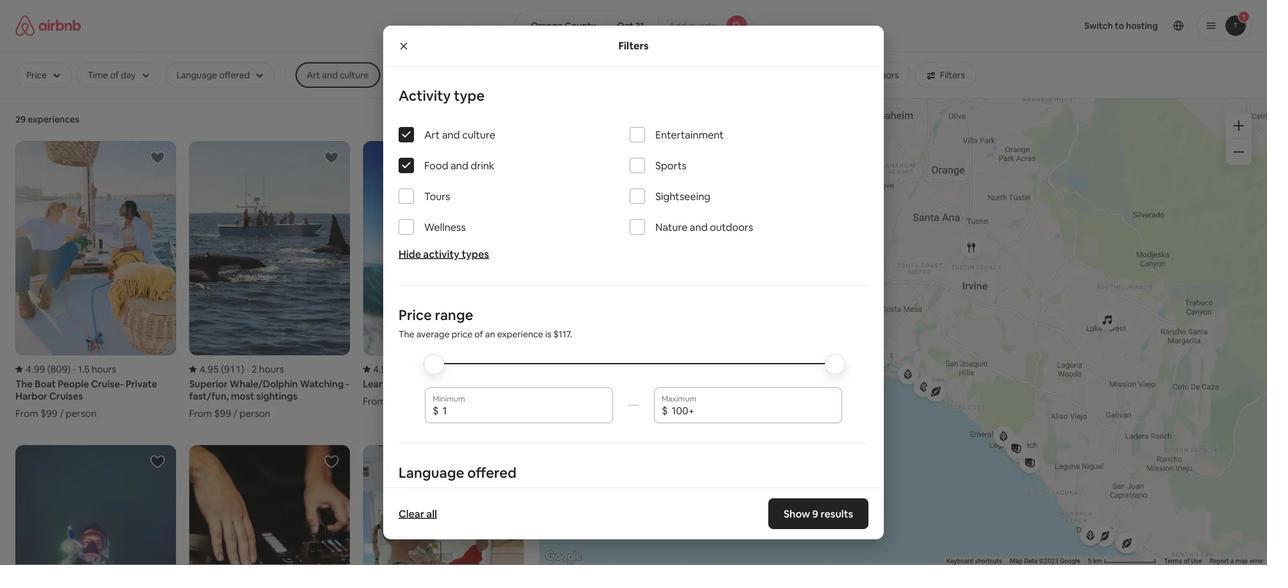 Task type: describe. For each thing, give the bounding box(es) containing it.
orange county
[[531, 20, 596, 31]]

an
[[485, 329, 495, 340]]

the inside price range the average price of an experience is $117.
[[399, 329, 414, 340]]

drink
[[471, 159, 494, 172]]

$99 for harbor
[[40, 407, 57, 420]]

sports
[[655, 159, 687, 172]]

km
[[1093, 558, 1102, 565]]

art and culture inside 'button'
[[307, 69, 369, 81]]

activity
[[399, 86, 451, 105]]

county
[[565, 20, 596, 31]]

entertainment
[[655, 128, 724, 141]]

orange
[[531, 20, 563, 31]]

9
[[812, 507, 818, 521]]

29 experiences
[[15, 114, 79, 125]]

$99 for most
[[214, 407, 231, 420]]

nature and outdoors inside nature and outdoors button
[[813, 69, 899, 81]]

people
[[58, 378, 89, 390]]

profile element
[[768, 0, 1252, 51]]

Entertainment button
[[385, 62, 466, 88]]

all
[[426, 507, 437, 521]]

show
[[784, 507, 810, 521]]

add guests button
[[658, 10, 752, 41]]

· for (911)
[[247, 363, 249, 376]]

hide
[[399, 247, 421, 261]]

Food and drink button
[[472, 62, 555, 88]]

· for (105)
[[421, 363, 423, 376]]

harbor
[[15, 390, 47, 403]]

price range the average price of an experience is $117.
[[399, 306, 572, 340]]

private
[[126, 378, 157, 390]]

(911)
[[221, 363, 244, 376]]

terms
[[1164, 558, 1182, 565]]

4.93 (105)
[[373, 363, 418, 376]]

language
[[399, 464, 464, 482]]

activity type
[[399, 86, 485, 105]]

/ for the boat people cruise- private harbor cruises
[[59, 407, 64, 420]]

hours for people
[[92, 363, 116, 376]]

keyboard shortcuts button
[[946, 557, 1002, 566]]

show 9 results link
[[768, 499, 868, 530]]

sightings
[[256, 390, 297, 403]]

from inside "learn to surf from $125 / person"
[[363, 395, 386, 408]]

4.95 (911)
[[199, 363, 244, 376]]

range
[[435, 306, 473, 324]]

tours
[[424, 190, 450, 203]]

Sightseeing button
[[664, 62, 734, 88]]

hide activity types button
[[399, 247, 489, 261]]

$117.
[[553, 329, 572, 340]]

superior
[[189, 378, 228, 390]]

keyboard shortcuts
[[946, 558, 1002, 565]]

map
[[1235, 558, 1248, 565]]

most
[[231, 390, 254, 403]]

cruise-
[[91, 378, 124, 390]]

show 9 results
[[784, 507, 853, 521]]

average
[[416, 329, 450, 340]]

culture inside filters dialog
[[462, 128, 495, 141]]

filters dialog
[[383, 26, 884, 566]]

superior whale/dolphin watching - fast/fun, most sightings from $99 / person
[[189, 378, 349, 420]]

31
[[635, 20, 644, 31]]

terms of use
[[1164, 558, 1202, 565]]

Sports button
[[560, 62, 609, 88]]

activity
[[423, 247, 459, 261]]

map data ©2023 google
[[1010, 558, 1080, 565]]

Tours button
[[614, 62, 659, 88]]

hide activity types
[[399, 247, 489, 261]]

29
[[15, 114, 26, 125]]

nature inside filters dialog
[[655, 220, 688, 234]]

terms of use link
[[1164, 558, 1202, 565]]

from for superior whale/dolphin watching - fast/fun, most sightings
[[189, 407, 212, 420]]

4.95
[[199, 363, 219, 376]]

clear all button
[[392, 501, 443, 527]]

food
[[424, 159, 448, 172]]

2 for 4.95 (911)
[[252, 363, 257, 376]]

oct 31 button
[[606, 10, 659, 41]]

price
[[399, 306, 432, 324]]

add guests
[[669, 20, 716, 31]]

a
[[1230, 558, 1234, 565]]

experience
[[497, 329, 543, 340]]

is
[[545, 329, 551, 340]]

and inside button
[[843, 69, 859, 81]]

the boat people cruise- private harbor cruises group
[[15, 141, 176, 420]]

and inside 'button'
[[322, 69, 338, 81]]

use
[[1191, 558, 1202, 565]]

4.99 (809)
[[26, 363, 71, 376]]

clear
[[399, 507, 424, 521]]

type
[[454, 86, 485, 105]]

4.99
[[26, 363, 45, 376]]

4.95 out of 5 average rating,  911 reviews image
[[189, 363, 244, 376]]

wellness
[[424, 220, 466, 234]]

/ inside "learn to surf from $125 / person"
[[410, 395, 415, 408]]

4.93
[[373, 363, 393, 376]]

report
[[1210, 558, 1229, 565]]

-
[[346, 378, 349, 390]]

offered
[[467, 464, 517, 482]]

oct 31
[[617, 20, 644, 31]]



Task type: vqa. For each thing, say whether or not it's contained in the screenshot.
right share button's Save button
no



Task type: locate. For each thing, give the bounding box(es) containing it.
$ text field
[[443, 404, 605, 417]]

$99 down fast/fun,
[[214, 407, 231, 420]]

5 km button
[[1084, 557, 1160, 566]]

$ text field
[[672, 404, 834, 417]]

of
[[474, 329, 483, 340], [1184, 558, 1190, 565]]

/ right $125
[[410, 395, 415, 408]]

0 horizontal spatial culture
[[340, 69, 369, 81]]

1 horizontal spatial the
[[399, 329, 414, 340]]

guests
[[688, 20, 716, 31]]

superior whale/dolphin watching - fast/fun, most sightings group
[[189, 141, 350, 420]]

0 horizontal spatial from
[[15, 407, 38, 420]]

person down most
[[239, 407, 270, 420]]

1 vertical spatial art
[[424, 128, 440, 141]]

$125
[[388, 395, 408, 408]]

· 2 hours for 4.95 (911)
[[247, 363, 284, 376]]

· 2 hours inside superior whale/dolphin watching - fast/fun, most sightings group
[[247, 363, 284, 376]]

0 vertical spatial of
[[474, 329, 483, 340]]

5 km
[[1088, 558, 1104, 565]]

hours down average
[[433, 363, 458, 376]]

/ down most
[[233, 407, 237, 420]]

· inside learn to surf group
[[421, 363, 423, 376]]

2 inside learn to surf group
[[425, 363, 431, 376]]

from down harbor
[[15, 407, 38, 420]]

map
[[1010, 558, 1023, 565]]

· inside the boat people cruise- private harbor cruises group
[[73, 363, 75, 376]]

$99 inside superior whale/dolphin watching - fast/fun, most sightings from $99 / person
[[214, 407, 231, 420]]

nature and outdoors inside filters dialog
[[655, 220, 753, 234]]

art and culture
[[307, 69, 369, 81], [424, 128, 495, 141]]

add to wishlist image
[[150, 150, 165, 166], [150, 455, 165, 470]]

0 vertical spatial art and culture
[[307, 69, 369, 81]]

· 2 hours for 4.93 (105)
[[421, 363, 458, 376]]

the inside the boat people cruise- private harbor cruises from $99 / person
[[15, 378, 33, 390]]

nature
[[813, 69, 841, 81], [655, 220, 688, 234]]

person inside the boat people cruise- private harbor cruises from $99 / person
[[66, 407, 97, 420]]

0 vertical spatial culture
[[340, 69, 369, 81]]

0 vertical spatial add to wishlist image
[[150, 150, 165, 166]]

hours up cruise-
[[92, 363, 116, 376]]

2 add to wishlist image from the top
[[150, 455, 165, 470]]

0 horizontal spatial outdoors
[[710, 220, 753, 234]]

0 horizontal spatial art
[[307, 69, 320, 81]]

0 vertical spatial nature
[[813, 69, 841, 81]]

(105)
[[395, 363, 418, 376]]

Wellness button
[[739, 62, 797, 88]]

0 vertical spatial the
[[399, 329, 414, 340]]

2 2 from the left
[[425, 363, 431, 376]]

2 inside superior whale/dolphin watching - fast/fun, most sightings group
[[252, 363, 257, 376]]

$ for $ text box
[[662, 404, 668, 417]]

1 vertical spatial nature
[[655, 220, 688, 234]]

culture inside 'button'
[[340, 69, 369, 81]]

art inside filters dialog
[[424, 128, 440, 141]]

outdoors
[[861, 69, 899, 81], [710, 220, 753, 234]]

2
[[252, 363, 257, 376], [425, 363, 431, 376]]

1 add to wishlist image from the top
[[150, 150, 165, 166]]

from down learn
[[363, 395, 386, 408]]

2 · 2 hours from the left
[[421, 363, 458, 376]]

surf
[[403, 378, 422, 390]]

outdoors inside button
[[861, 69, 899, 81]]

$99 down cruises
[[40, 407, 57, 420]]

outdoors inside filters dialog
[[710, 220, 753, 234]]

sightseeing
[[655, 190, 711, 203]]

hours for watching
[[259, 363, 284, 376]]

google
[[1060, 558, 1080, 565]]

person down cruises
[[66, 407, 97, 420]]

art inside 'button'
[[307, 69, 320, 81]]

2 horizontal spatial /
[[410, 395, 415, 408]]

the down price
[[399, 329, 414, 340]]

1 horizontal spatial /
[[233, 407, 237, 420]]

$ for $ text field
[[433, 404, 439, 417]]

of left use
[[1184, 558, 1190, 565]]

nature and outdoors
[[813, 69, 899, 81], [655, 220, 753, 234]]

1 horizontal spatial · 2 hours
[[421, 363, 458, 376]]

food and drink
[[424, 159, 494, 172]]

2 for 4.93 (105)
[[425, 363, 431, 376]]

0 horizontal spatial /
[[59, 407, 64, 420]]

2 $99 from the left
[[214, 407, 231, 420]]

0 vertical spatial nature and outdoors
[[813, 69, 899, 81]]

$99
[[40, 407, 57, 420], [214, 407, 231, 420]]

1 horizontal spatial nature
[[813, 69, 841, 81]]

· 2 hours inside learn to surf group
[[421, 363, 458, 376]]

hours
[[92, 363, 116, 376], [259, 363, 284, 376], [433, 363, 458, 376]]

zoom in image
[[1234, 121, 1244, 131]]

art and culture inside filters dialog
[[424, 128, 495, 141]]

0 vertical spatial outdoors
[[861, 69, 899, 81]]

oct
[[617, 20, 633, 31]]

1 horizontal spatial 2
[[425, 363, 431, 376]]

0 horizontal spatial $99
[[40, 407, 57, 420]]

report a map error
[[1210, 558, 1263, 565]]

of inside price range the average price of an experience is $117.
[[474, 329, 483, 340]]

4.99 out of 5 average rating,  809 reviews image
[[15, 363, 71, 376]]

2 horizontal spatial hours
[[433, 363, 458, 376]]

· 2 hours up the whale/dolphin
[[247, 363, 284, 376]]

from inside the boat people cruise- private harbor cruises from $99 / person
[[15, 407, 38, 420]]

0 horizontal spatial art and culture
[[307, 69, 369, 81]]

hours inside learn to surf group
[[433, 363, 458, 376]]

from
[[363, 395, 386, 408], [15, 407, 38, 420], [189, 407, 212, 420]]

5
[[1088, 558, 1092, 565]]

/ inside superior whale/dolphin watching - fast/fun, most sightings from $99 / person
[[233, 407, 237, 420]]

0 horizontal spatial ·
[[73, 363, 75, 376]]

2 horizontal spatial ·
[[421, 363, 423, 376]]

· 2 hours
[[247, 363, 284, 376], [421, 363, 458, 376]]

0 horizontal spatial 2
[[252, 363, 257, 376]]

from for the boat people cruise- private harbor cruises
[[15, 407, 38, 420]]

1 · from the left
[[73, 363, 75, 376]]

person for the boat people cruise- private harbor cruises
[[66, 407, 97, 420]]

report a map error link
[[1210, 558, 1263, 565]]

4.93 out of 5 average rating,  105 reviews image
[[363, 363, 418, 376]]

the boat people cruise- private harbor cruises from $99 / person
[[15, 378, 157, 420]]

Nature and outdoors button
[[802, 62, 910, 88]]

0 horizontal spatial nature and outdoors
[[655, 220, 753, 234]]

hours inside the boat people cruise- private harbor cruises group
[[92, 363, 116, 376]]

price
[[452, 329, 473, 340]]

1 horizontal spatial art
[[424, 128, 440, 141]]

1 horizontal spatial hours
[[259, 363, 284, 376]]

©2023
[[1039, 558, 1058, 565]]

/ for superior whale/dolphin watching - fast/fun, most sightings
[[233, 407, 237, 420]]

2 horizontal spatial from
[[363, 395, 386, 408]]

· left 1.5
[[73, 363, 75, 376]]

nature inside button
[[813, 69, 841, 81]]

(809)
[[47, 363, 71, 376]]

person inside superior whale/dolphin watching - fast/fun, most sightings from $99 / person
[[239, 407, 270, 420]]

whale/dolphin
[[230, 378, 298, 390]]

1 vertical spatial add to wishlist image
[[150, 455, 165, 470]]

0 horizontal spatial nature
[[655, 220, 688, 234]]

1 vertical spatial art and culture
[[424, 128, 495, 141]]

1 vertical spatial culture
[[462, 128, 495, 141]]

· 2 hours up surf
[[421, 363, 458, 376]]

· inside superior whale/dolphin watching - fast/fun, most sightings group
[[247, 363, 249, 376]]

1 2 from the left
[[252, 363, 257, 376]]

clear all
[[399, 507, 437, 521]]

None search field
[[515, 10, 752, 41]]

1 horizontal spatial from
[[189, 407, 212, 420]]

1 $99 from the left
[[40, 407, 57, 420]]

none search field containing orange county
[[515, 10, 752, 41]]

2 · from the left
[[247, 363, 249, 376]]

0 horizontal spatial the
[[15, 378, 33, 390]]

0 horizontal spatial · 2 hours
[[247, 363, 284, 376]]

types
[[462, 247, 489, 261]]

data
[[1024, 558, 1037, 565]]

zoom out image
[[1234, 147, 1244, 157]]

/ inside the boat people cruise- private harbor cruises from $99 / person
[[59, 407, 64, 420]]

3 · from the left
[[421, 363, 423, 376]]

· right (105)
[[421, 363, 423, 376]]

experiences
[[28, 114, 79, 125]]

hours inside superior whale/dolphin watching - fast/fun, most sightings group
[[259, 363, 284, 376]]

google image
[[542, 549, 585, 566]]

0 horizontal spatial hours
[[92, 363, 116, 376]]

person down surf
[[417, 395, 448, 408]]

2 hours from the left
[[259, 363, 284, 376]]

0 vertical spatial art
[[307, 69, 320, 81]]

the down 4.99
[[15, 378, 33, 390]]

2 horizontal spatial person
[[417, 395, 448, 408]]

0 horizontal spatial $
[[433, 404, 439, 417]]

add
[[669, 20, 687, 31]]

0 horizontal spatial of
[[474, 329, 483, 340]]

hours up the whale/dolphin
[[259, 363, 284, 376]]

from inside superior whale/dolphin watching - fast/fun, most sightings from $99 / person
[[189, 407, 212, 420]]

1 horizontal spatial ·
[[247, 363, 249, 376]]

1 vertical spatial of
[[1184, 558, 1190, 565]]

1.5
[[78, 363, 89, 376]]

$99 inside the boat people cruise- private harbor cruises from $99 / person
[[40, 407, 57, 420]]

hours for surf
[[433, 363, 458, 376]]

· right (911)
[[247, 363, 249, 376]]

/
[[410, 395, 415, 408], [59, 407, 64, 420], [233, 407, 237, 420]]

language offered
[[399, 464, 517, 482]]

1 $ from the left
[[433, 404, 439, 417]]

learn
[[363, 378, 388, 390]]

nature right wellness button
[[813, 69, 841, 81]]

nature down sightseeing
[[655, 220, 688, 234]]

watching
[[300, 378, 344, 390]]

1 vertical spatial nature and outdoors
[[655, 220, 753, 234]]

2 right (105)
[[425, 363, 431, 376]]

filters
[[618, 39, 649, 52]]

1 vertical spatial the
[[15, 378, 33, 390]]

from down fast/fun,
[[189, 407, 212, 420]]

boat
[[35, 378, 56, 390]]

fast/fun,
[[189, 390, 229, 403]]

$
[[433, 404, 439, 417], [662, 404, 668, 417]]

3 hours from the left
[[433, 363, 458, 376]]

1 horizontal spatial culture
[[462, 128, 495, 141]]

of left an
[[474, 329, 483, 340]]

· for (809)
[[73, 363, 75, 376]]

add to wishlist image
[[324, 150, 339, 166], [324, 455, 339, 470], [497, 455, 513, 470]]

add to wishlist image inside the boat people cruise- private harbor cruises group
[[150, 150, 165, 166]]

person for superior whale/dolphin watching - fast/fun, most sightings
[[239, 407, 270, 420]]

/ down cruises
[[59, 407, 64, 420]]

orange county button
[[515, 10, 607, 41]]

1 hours from the left
[[92, 363, 116, 376]]

1 horizontal spatial outdoors
[[861, 69, 899, 81]]

the
[[399, 329, 414, 340], [15, 378, 33, 390]]

person inside "learn to surf from $125 / person"
[[417, 395, 448, 408]]

1 horizontal spatial nature and outdoors
[[813, 69, 899, 81]]

1 horizontal spatial person
[[239, 407, 270, 420]]

learn to surf from $125 / person
[[363, 378, 448, 408]]

results
[[821, 507, 853, 521]]

1 vertical spatial outdoors
[[710, 220, 753, 234]]

error
[[1250, 558, 1263, 565]]

2 $ from the left
[[662, 404, 668, 417]]

art
[[307, 69, 320, 81], [424, 128, 440, 141]]

google map
showing 20 experiences. region
[[539, 98, 1267, 566]]

1 · 2 hours from the left
[[247, 363, 284, 376]]

and
[[322, 69, 338, 81], [843, 69, 859, 81], [442, 128, 460, 141], [451, 159, 468, 172], [690, 220, 708, 234]]

to
[[390, 378, 401, 390]]

1 horizontal spatial of
[[1184, 558, 1190, 565]]

2 up the whale/dolphin
[[252, 363, 257, 376]]

1 horizontal spatial $99
[[214, 407, 231, 420]]

Art and culture button
[[296, 62, 380, 88]]

learn to surf group
[[363, 141, 524, 408]]

person
[[417, 395, 448, 408], [66, 407, 97, 420], [239, 407, 270, 420]]

cruises
[[49, 390, 83, 403]]

1 horizontal spatial $
[[662, 404, 668, 417]]

keyboard
[[946, 558, 973, 565]]

1 horizontal spatial art and culture
[[424, 128, 495, 141]]

0 horizontal spatial person
[[66, 407, 97, 420]]

shortcuts
[[975, 558, 1002, 565]]

· 1.5 hours
[[73, 363, 116, 376]]

·
[[73, 363, 75, 376], [247, 363, 249, 376], [421, 363, 423, 376]]



